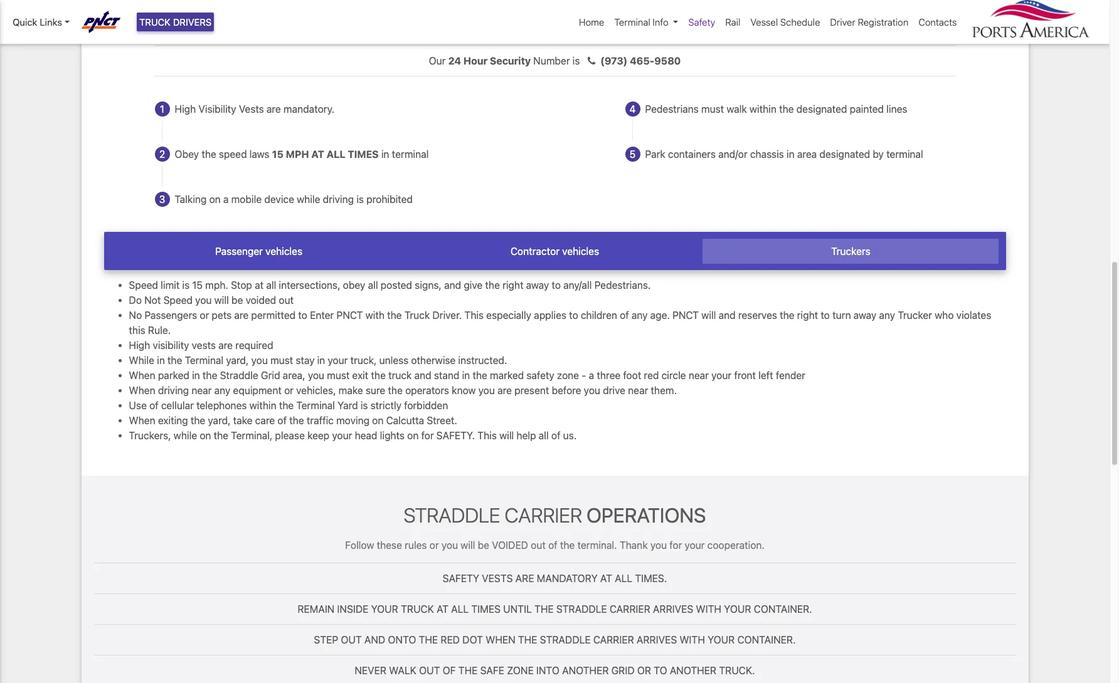 Task type: describe. For each thing, give the bounding box(es) containing it.
1 vertical spatial out
[[531, 540, 546, 551]]

1 vertical spatial or
[[284, 385, 294, 397]]

us.
[[563, 431, 577, 442]]

15 inside "speed limit is 15 mph. stop at all intersections, obey all posted signs, and give the right away to any/all pedestrians. do not speed you will be voided out no passengers or pets are permitted to enter pnct with the truck driver. this especially applies to children of any age. pnct will and reserves the right to turn away any trucker who violates this rule. high visibility vests are required while in the terminal yard, you must stay in your truck, unless otherwise instructed. when parked in the straddle grid area, you must exit the truck and stand in the marked safety zone - a three foot red circle near your front left fender when driving near any equipment or vehicles, make sure the operators know you are present before you drive near them. use of cellular telephones within the terminal yard is strictly forbidden when exiting the yard, take care of the traffic moving on calcutta street. truckers, while on the terminal, please keep your head lights on for safety. this will help all of us."
[[192, 280, 203, 291]]

4
[[630, 103, 636, 115]]

0 horizontal spatial near
[[192, 385, 212, 397]]

1 horizontal spatial straddle
[[404, 504, 500, 528]]

in right stay
[[317, 355, 325, 367]]

to left "turn"
[[821, 310, 830, 321]]

contractor
[[511, 246, 560, 257]]

with
[[366, 310, 385, 321]]

1 horizontal spatial terminal
[[296, 400, 335, 412]]

straddle for when
[[540, 635, 591, 646]]

visibility
[[153, 340, 189, 352]]

voided
[[492, 540, 528, 551]]

observe
[[482, 24, 521, 36]]

0 horizontal spatial all
[[266, 280, 276, 291]]

is left prohibited
[[357, 194, 364, 205]]

1 vertical spatial yard,
[[208, 416, 231, 427]]

all for safety vests are mandatory at all times.
[[615, 573, 632, 585]]

1 horizontal spatial out
[[419, 665, 440, 677]]

rail link
[[720, 10, 746, 34]]

keep
[[307, 431, 329, 442]]

terminal info link
[[609, 10, 683, 34]]

contractor vehicles link
[[407, 239, 703, 264]]

zone
[[507, 665, 534, 677]]

(973) 465-9580
[[601, 55, 681, 66]]

reserves
[[738, 310, 777, 321]]

for inside "speed limit is 15 mph. stop at all intersections, obey all posted signs, and give the right away to any/all pedestrians. do not speed you will be voided out no passengers or pets are permitted to enter pnct with the truck driver. this especially applies to children of any age. pnct will and reserves the right to turn away any trucker who violates this rule. high visibility vests are required while in the terminal yard, you must stay in your truck, unless otherwise instructed. when parked in the straddle grid area, you must exit the truck and stand in the marked safety zone - a three foot red circle near your front left fender when driving near any equipment or vehicles, make sure the operators know you are present before you drive near them. use of cellular telephones within the terminal yard is strictly forbidden when exiting the yard, take care of the traffic moving on calcutta street. truckers, while on the terminal, please keep your head lights on for safety. this will help all of us."
[[421, 431, 434, 442]]

grid
[[611, 665, 635, 677]]

sure
[[366, 385, 385, 397]]

2 horizontal spatial any
[[879, 310, 895, 321]]

2 vertical spatial and
[[414, 370, 431, 382]]

container. for step out and onto the red dot when the straddle carrier arrives with your container.
[[738, 635, 796, 646]]

with for remain inside your truck at all times until the straddle carrier arrives with your container.
[[696, 604, 722, 615]]

0 horizontal spatial any
[[214, 385, 230, 397]]

in up know
[[462, 370, 470, 382]]

will up safety
[[461, 540, 475, 551]]

1 horizontal spatial for
[[670, 540, 682, 551]]

is right the yard
[[361, 400, 368, 412]]

never walk out of the safe zone into another grid or to another truck.
[[355, 665, 755, 677]]

1 horizontal spatial high
[[175, 103, 196, 115]]

onto
[[388, 635, 416, 646]]

3
[[159, 194, 165, 205]]

remain
[[298, 604, 335, 615]]

arrives for remain inside your truck at all times until the straddle carrier arrives with your container.
[[653, 604, 693, 615]]

painted
[[850, 103, 884, 115]]

truck inside "speed limit is 15 mph. stop at all intersections, obey all posted signs, and give the right away to any/all pedestrians. do not speed you will be voided out no passengers or pets are permitted to enter pnct with the truck driver. this especially applies to children of any age. pnct will and reserves the right to turn away any trucker who violates this rule. high visibility vests are required while in the terminal yard, you must stay in your truck, unless otherwise instructed. when parked in the straddle grid area, you must exit the truck and stand in the marked safety zone - a three foot red circle near your front left fender when driving near any equipment or vehicles, make sure the operators know you are present before you drive near them. use of cellular telephones within the terminal yard is strictly forbidden when exiting the yard, take care of the traffic moving on calcutta street. truckers, while on the terminal, please keep your head lights on for safety. this will help all of us."
[[405, 310, 430, 321]]

prohibited
[[367, 194, 413, 205]]

contractor vehicles
[[511, 246, 599, 257]]

0 horizontal spatial truck
[[139, 16, 171, 28]]

1 horizontal spatial be
[[478, 540, 489, 551]]

straddle carrier operations
[[404, 504, 706, 528]]

you down the 'required'
[[251, 355, 268, 367]]

left
[[759, 370, 773, 382]]

1 horizontal spatial while
[[297, 194, 320, 205]]

registration
[[858, 16, 909, 28]]

in left the area
[[787, 149, 795, 160]]

in up prohibited
[[381, 149, 389, 160]]

terminal,
[[231, 431, 272, 442]]

to
[[654, 665, 667, 677]]

no inside "speed limit is 15 mph. stop at all intersections, obey all posted signs, and give the right away to any/all pedestrians. do not speed you will be voided out no passengers or pets are permitted to enter pnct with the truck driver. this especially applies to children of any age. pnct will and reserves the right to turn away any trucker who violates this rule. high visibility vests are required while in the terminal yard, you must stay in your truck, unless otherwise instructed. when parked in the straddle grid area, you must exit the truck and stand in the marked safety zone - a three foot red circle near your front left fender when driving near any equipment or vehicles, make sure the operators know you are present before you drive near them. use of cellular telephones within the terminal yard is strictly forbidden when exiting the yard, take care of the traffic moving on calcutta street. truckers, while on the terminal, please keep your head lights on for safety. this will help all of us."
[[129, 310, 142, 321]]

you up vehicles,
[[308, 370, 324, 382]]

on down the "telephones"
[[200, 431, 211, 442]]

red
[[644, 370, 659, 382]]

walk
[[727, 103, 747, 115]]

1 horizontal spatial driving
[[323, 194, 354, 205]]

until
[[503, 604, 532, 615]]

1 horizontal spatial all
[[368, 280, 378, 291]]

area,
[[283, 370, 305, 382]]

vehicles,
[[296, 385, 336, 397]]

0 vertical spatial this
[[465, 310, 484, 321]]

your left front at bottom right
[[712, 370, 732, 382]]

mandatory
[[537, 573, 598, 585]]

safety link
[[683, 10, 720, 34]]

your for step out and onto the red dot when the straddle carrier arrives with your container.
[[708, 635, 735, 646]]

links
[[40, 16, 62, 28]]

of right the children on the right
[[620, 310, 629, 321]]

1 vertical spatial this
[[478, 431, 497, 442]]

of up please
[[278, 416, 287, 427]]

who
[[935, 310, 954, 321]]

park
[[645, 149, 665, 160]]

at for safety vests are mandatory at all times.
[[600, 573, 612, 585]]

at for remain inside your truck at all times until the straddle carrier arrives with your container.
[[437, 604, 449, 615]]

1 horizontal spatial within
[[750, 103, 777, 115]]

9580
[[654, 55, 681, 66]]

by
[[873, 149, 884, 160]]

number
[[533, 55, 570, 66]]

truck drivers link
[[137, 13, 214, 32]]

2 vertical spatial or
[[430, 540, 439, 551]]

0 vertical spatial yard,
[[226, 355, 249, 367]]

0 horizontal spatial right
[[503, 280, 524, 291]]

your down moving at bottom
[[332, 431, 352, 442]]

to left enter
[[298, 310, 307, 321]]

0 vertical spatial terminal
[[614, 16, 650, 28]]

yard
[[338, 400, 358, 412]]

contacts link
[[914, 10, 962, 34]]

to right applies
[[569, 310, 578, 321]]

know
[[452, 385, 476, 397]]

2 horizontal spatial near
[[689, 370, 709, 382]]

children
[[581, 310, 617, 321]]

terminal.
[[578, 540, 617, 551]]

the right until
[[535, 604, 554, 615]]

zone
[[557, 370, 579, 382]]

foot
[[623, 370, 641, 382]]

1 vertical spatial right
[[797, 310, 818, 321]]

passenger vehicles
[[215, 246, 302, 257]]

security
[[490, 55, 531, 66]]

safety vests are mandatory at all times.
[[443, 573, 667, 585]]

you right rules
[[442, 540, 458, 551]]

trucker
[[898, 310, 932, 321]]

of down straddle carrier operations
[[548, 540, 558, 551]]

while
[[129, 355, 154, 367]]

posted
[[381, 280, 412, 291]]

on down calcutta
[[407, 431, 419, 442]]

use
[[129, 400, 147, 412]]

the right when
[[518, 635, 537, 646]]

circle
[[662, 370, 686, 382]]

talking
[[175, 194, 207, 205]]

signs,
[[415, 280, 442, 291]]

in down visibility
[[157, 355, 165, 367]]

2 another from the left
[[670, 665, 717, 677]]

are right vests on the left of the page
[[218, 340, 233, 352]]

of right use
[[149, 400, 159, 412]]

lines
[[887, 103, 908, 115]]

schedule
[[780, 16, 820, 28]]

lights
[[380, 431, 405, 442]]

fender
[[776, 370, 806, 382]]

red
[[441, 635, 460, 646]]

before
[[552, 385, 581, 397]]

any/all
[[563, 280, 592, 291]]

0 vertical spatial out
[[341, 635, 362, 646]]

-
[[582, 370, 586, 382]]

while inside "speed limit is 15 mph. stop at all intersections, obey all posted signs, and give the right away to any/all pedestrians. do not speed you will be voided out no passengers or pets are permitted to enter pnct with the truck driver. this especially applies to children of any age. pnct will and reserves the right to turn away any trucker who violates this rule. high visibility vests are required while in the terminal yard, you must stay in your truck, unless otherwise instructed. when parked in the straddle grid area, you must exit the truck and stand in the marked safety zone - a three foot red circle near your front left fender when driving near any equipment or vehicles, make sure the operators know you are present before you drive near them. use of cellular telephones within the terminal yard is strictly forbidden when exiting the yard, take care of the traffic moving on calcutta street. truckers, while on the terminal, please keep your head lights on for safety. this will help all of us."
[[174, 431, 197, 442]]

rules
[[405, 540, 427, 551]]

5
[[630, 149, 636, 160]]

the right of
[[458, 665, 478, 677]]

24
[[448, 55, 461, 66]]

1 horizontal spatial no
[[541, 24, 554, 36]]

make
[[339, 385, 363, 397]]

obey the speed laws 15 mph at all times in terminal
[[175, 149, 429, 160]]

pedestrians.
[[595, 280, 651, 291]]

2 when from the top
[[129, 385, 155, 397]]

vests
[[482, 573, 513, 585]]

speed limit is 15 mph. stop at all intersections, obey all posted signs, and give the right away to any/all pedestrians. do not speed you will be voided out no passengers or pets are permitted to enter pnct with the truck driver. this especially applies to children of any age. pnct will and reserves the right to turn away any trucker who violates this rule. high visibility vests are required while in the terminal yard, you must stay in your truck, unless otherwise instructed. when parked in the straddle grid area, you must exit the truck and stand in the marked safety zone - a three foot red circle near your front left fender when driving near any equipment or vehicles, make sure the operators know you are present before you drive near them. use of cellular telephones within the terminal yard is strictly forbidden when exiting the yard, take care of the traffic moving on calcutta street. truckers, while on the terminal, please keep your head lights on for safety. this will help all of us.
[[129, 280, 992, 442]]

truckers link
[[703, 239, 999, 264]]

1 horizontal spatial 15
[[272, 149, 284, 160]]

driver
[[830, 16, 856, 28]]

your left "cooperation."
[[685, 540, 705, 551]]

exiting
[[158, 416, 188, 427]]

mobile
[[231, 194, 262, 205]]

1 horizontal spatial near
[[628, 385, 648, 397]]

laws
[[250, 149, 269, 160]]

the left red
[[419, 635, 438, 646]]



Task type: vqa. For each thing, say whether or not it's contained in the screenshot.
CARRIER related to WHEN
yes



Task type: locate. For each thing, give the bounding box(es) containing it.
1 vertical spatial designated
[[820, 149, 870, 160]]

straddle for until
[[556, 604, 607, 615]]

0 vertical spatial 15
[[272, 149, 284, 160]]

passenger
[[215, 246, 263, 257]]

are
[[516, 573, 534, 585]]

a left mobile
[[223, 194, 229, 205]]

0 horizontal spatial no
[[129, 310, 142, 321]]

quick
[[13, 16, 37, 28]]

for
[[421, 431, 434, 442], [670, 540, 682, 551]]

rail
[[725, 16, 740, 28]]

traffic
[[307, 416, 334, 427]]

carrier up grid
[[593, 635, 634, 646]]

especially
[[486, 310, 531, 321]]

1 vehicles from the left
[[266, 246, 302, 257]]

or
[[200, 310, 209, 321], [284, 385, 294, 397], [430, 540, 439, 551]]

you down mph.
[[195, 295, 212, 306]]

you right know
[[478, 385, 495, 397]]

of
[[620, 310, 629, 321], [149, 400, 159, 412], [278, 416, 287, 427], [551, 431, 561, 442], [548, 540, 558, 551]]

all right help on the bottom of the page
[[539, 431, 549, 442]]

0 horizontal spatial out
[[341, 635, 362, 646]]

1 horizontal spatial another
[[670, 665, 717, 677]]

dot
[[463, 635, 483, 646]]

near up the "telephones"
[[192, 385, 212, 397]]

1 when from the top
[[129, 370, 155, 382]]

never
[[355, 665, 386, 677]]

0 horizontal spatial pnct
[[337, 310, 363, 321]]

any up the "telephones"
[[214, 385, 230, 397]]

no left smoking
[[541, 24, 554, 36]]

with for step out and onto the red dot when the straddle carrier arrives with your container.
[[680, 635, 705, 646]]

truck left drivers
[[139, 16, 171, 28]]

or right rules
[[430, 540, 439, 551]]

step out and onto the red dot when the straddle carrier arrives with your container.
[[314, 635, 796, 646]]

0 horizontal spatial 15
[[192, 280, 203, 291]]

quick links link
[[13, 15, 69, 29]]

designated left by
[[820, 149, 870, 160]]

high visibility vests are mandatory.
[[175, 103, 335, 115]]

0 vertical spatial times
[[348, 149, 379, 160]]

vehicles
[[266, 246, 302, 257], [562, 246, 599, 257]]

exit
[[352, 370, 368, 382]]

truck,
[[350, 355, 377, 367]]

1 horizontal spatial terminal
[[887, 149, 923, 160]]

pnct left with
[[337, 310, 363, 321]]

1 vertical spatial within
[[249, 400, 276, 412]]

not
[[144, 295, 161, 306]]

enter
[[310, 310, 334, 321]]

when
[[486, 635, 516, 646]]

care
[[255, 416, 275, 427]]

speed up do
[[129, 280, 158, 291]]

0 horizontal spatial high
[[129, 340, 150, 352]]

is left phone icon
[[573, 55, 580, 66]]

to left any/all
[[552, 280, 561, 291]]

0 vertical spatial speed
[[129, 280, 158, 291]]

high up while
[[129, 340, 150, 352]]

or left pets
[[200, 310, 209, 321]]

2 pnct from the left
[[673, 310, 699, 321]]

or
[[637, 665, 651, 677]]

in right parked
[[192, 370, 200, 382]]

0 vertical spatial with
[[696, 604, 722, 615]]

vests
[[239, 103, 264, 115]]

applies
[[534, 310, 567, 321]]

all for remain inside your truck at all times until the straddle carrier arrives with your container.
[[451, 604, 469, 615]]

0 vertical spatial straddle
[[556, 604, 607, 615]]

1 horizontal spatial out
[[531, 540, 546, 551]]

0 vertical spatial out
[[279, 295, 294, 306]]

1 vertical spatial out
[[419, 665, 440, 677]]

equipment
[[233, 385, 282, 397]]

straddle down mandatory
[[556, 604, 607, 615]]

will up pets
[[214, 295, 229, 306]]

2 vehicles from the left
[[562, 246, 599, 257]]

straddle up rules
[[404, 504, 500, 528]]

all right mph
[[327, 149, 345, 160]]

arrives down times.
[[653, 604, 693, 615]]

1 vertical spatial times
[[471, 604, 501, 615]]

smoking
[[556, 24, 596, 36]]

0 vertical spatial at
[[311, 149, 324, 160]]

0 vertical spatial for
[[421, 431, 434, 442]]

while right device at the left top
[[297, 194, 320, 205]]

your for remain inside your truck at all times until the straddle carrier arrives with your container.
[[724, 604, 751, 615]]

1 another from the left
[[562, 665, 609, 677]]

0 horizontal spatial while
[[174, 431, 197, 442]]

walk
[[389, 665, 417, 677]]

0 vertical spatial away
[[526, 280, 549, 291]]

talking on a mobile device while driving is prohibited
[[175, 194, 413, 205]]

2 vertical spatial must
[[327, 370, 350, 382]]

required
[[235, 340, 273, 352]]

passengers
[[145, 310, 197, 321]]

mandatory.
[[284, 103, 335, 115]]

the
[[535, 604, 554, 615], [419, 635, 438, 646], [518, 635, 537, 646], [458, 665, 478, 677]]

1 horizontal spatial all
[[451, 604, 469, 615]]

are down marked
[[498, 385, 512, 397]]

all right obey
[[368, 280, 378, 291]]

any left trucker
[[879, 310, 895, 321]]

0 horizontal spatial driving
[[158, 385, 189, 397]]

container.
[[754, 604, 812, 615], [738, 635, 796, 646]]

high right 1
[[175, 103, 196, 115]]

yard, down the "telephones"
[[208, 416, 231, 427]]

another right into
[[562, 665, 609, 677]]

driving down parked
[[158, 385, 189, 397]]

driving left prohibited
[[323, 194, 354, 205]]

2 horizontal spatial and
[[719, 310, 736, 321]]

and
[[364, 635, 385, 646]]

vehicles up intersections,
[[266, 246, 302, 257]]

vests
[[192, 340, 216, 352]]

0 vertical spatial and
[[444, 280, 461, 291]]

forbidden
[[404, 400, 448, 412]]

must left walk
[[701, 103, 724, 115]]

2 terminal from the left
[[887, 149, 923, 160]]

straddle inside "speed limit is 15 mph. stop at all intersections, obey all posted signs, and give the right away to any/all pedestrians. do not speed you will be voided out no passengers or pets are permitted to enter pnct with the truck driver. this especially applies to children of any age. pnct will and reserves the right to turn away any trucker who violates this rule. high visibility vests are required while in the terminal yard, you must stay in your truck, unless otherwise instructed. when parked in the straddle grid area, you must exit the truck and stand in the marked safety zone - a three foot red circle near your front left fender when driving near any equipment or vehicles, make sure the operators know you are present before you drive near them. use of cellular telephones within the terminal yard is strictly forbidden when exiting the yard, take care of the traffic moving on calcutta street. truckers, while on the terminal, please keep your head lights on for safety. this will help all of us."
[[220, 370, 258, 382]]

arrives
[[653, 604, 693, 615], [637, 635, 677, 646]]

truck left driver.
[[405, 310, 430, 321]]

times
[[348, 149, 379, 160], [471, 604, 501, 615]]

1 horizontal spatial truck
[[405, 310, 430, 321]]

on right talking
[[209, 194, 221, 205]]

carrier for when
[[593, 635, 634, 646]]

out left of
[[419, 665, 440, 677]]

straddle
[[556, 604, 607, 615], [540, 635, 591, 646]]

must up make
[[327, 370, 350, 382]]

do
[[129, 295, 142, 306]]

1 vertical spatial driving
[[158, 385, 189, 397]]

2 vertical spatial at
[[437, 604, 449, 615]]

container. for remain inside your truck at all times until the straddle carrier arrives with your container.
[[754, 604, 812, 615]]

1 horizontal spatial must
[[327, 370, 350, 382]]

1 vertical spatial at
[[600, 573, 612, 585]]

times left until
[[471, 604, 501, 615]]

phone image
[[583, 56, 601, 66]]

pedestrians
[[645, 103, 699, 115]]

a inside "speed limit is 15 mph. stop at all intersections, obey all posted signs, and give the right away to any/all pedestrians. do not speed you will be voided out no passengers or pets are permitted to enter pnct with the truck driver. this especially applies to children of any age. pnct will and reserves the right to turn away any trucker who violates this rule. high visibility vests are required while in the terminal yard, you must stay in your truck, unless otherwise instructed. when parked in the straddle grid area, you must exit the truck and stand in the marked safety zone - a three foot red circle near your front left fender when driving near any equipment or vehicles, make sure the operators know you are present before you drive near them. use of cellular telephones within the terminal yard is strictly forbidden when exiting the yard, take care of the traffic moving on calcutta street. truckers, while on the terminal, please keep your head lights on for safety. this will help all of us."
[[589, 370, 594, 382]]

near down 'foot'
[[628, 385, 648, 397]]

of left us.
[[551, 431, 561, 442]]

0 horizontal spatial away
[[526, 280, 549, 291]]

arrives up to
[[637, 635, 677, 646]]

this
[[465, 310, 484, 321], [478, 431, 497, 442]]

0 horizontal spatial another
[[562, 665, 609, 677]]

carrier down times.
[[610, 604, 650, 615]]

right left "turn"
[[797, 310, 818, 321]]

calcutta
[[386, 416, 424, 427]]

2 vertical spatial terminal
[[296, 400, 335, 412]]

tab list
[[104, 232, 1006, 271]]

designated left painted
[[797, 103, 847, 115]]

terminal down vehicles,
[[296, 400, 335, 412]]

vehicles for contractor vehicles
[[562, 246, 599, 257]]

on down strictly
[[372, 416, 384, 427]]

1 horizontal spatial at
[[437, 604, 449, 615]]

our
[[429, 55, 446, 66]]

0 horizontal spatial times
[[348, 149, 379, 160]]

times up prohibited
[[348, 149, 379, 160]]

1 vertical spatial carrier
[[593, 635, 634, 646]]

rule.
[[148, 325, 171, 336]]

1 horizontal spatial speed
[[163, 295, 193, 306]]

within up care
[[249, 400, 276, 412]]

vessel schedule
[[751, 16, 820, 28]]

arrives for step out and onto the red dot when the straddle carrier arrives with your container.
[[637, 635, 677, 646]]

be down stop
[[232, 295, 243, 306]]

policy.
[[598, 24, 628, 36]]

1 vertical spatial speed
[[163, 295, 193, 306]]

driver registration link
[[825, 10, 914, 34]]

1 horizontal spatial a
[[589, 370, 594, 382]]

stay
[[296, 355, 315, 367]]

terminal left info
[[614, 16, 650, 28]]

1 vertical spatial for
[[670, 540, 682, 551]]

0 vertical spatial designated
[[797, 103, 847, 115]]

1 horizontal spatial and
[[444, 280, 461, 291]]

your left truck,
[[328, 355, 348, 367]]

vessel schedule link
[[746, 10, 825, 34]]

at
[[311, 149, 324, 160], [600, 573, 612, 585], [437, 604, 449, 615]]

intersections,
[[279, 280, 340, 291]]

1 vertical spatial straddle
[[540, 635, 591, 646]]

0 vertical spatial container.
[[754, 604, 812, 615]]

1 terminal from the left
[[392, 149, 429, 160]]

is
[[573, 55, 580, 66], [357, 194, 364, 205], [182, 280, 190, 291], [361, 400, 368, 412]]

1 vertical spatial arrives
[[637, 635, 677, 646]]

and up operators
[[414, 370, 431, 382]]

safe
[[480, 665, 504, 677]]

driving inside "speed limit is 15 mph. stop at all intersections, obey all posted signs, and give the right away to any/all pedestrians. do not speed you will be voided out no passengers or pets are permitted to enter pnct with the truck driver. this especially applies to children of any age. pnct will and reserves the right to turn away any trucker who violates this rule. high visibility vests are required while in the terminal yard, you must stay in your truck, unless otherwise instructed. when parked in the straddle grid area, you must exit the truck and stand in the marked safety zone - a three foot red circle near your front left fender when driving near any equipment or vehicles, make sure the operators know you are present before you drive near them. use of cellular telephones within the terminal yard is strictly forbidden when exiting the yard, take care of the traffic moving on calcutta street. truckers, while on the terminal, please keep your head lights on for safety. this will help all of us."
[[158, 385, 189, 397]]

0 vertical spatial all
[[327, 149, 345, 160]]

out inside "speed limit is 15 mph. stop at all intersections, obey all posted signs, and give the right away to any/all pedestrians. do not speed you will be voided out no passengers or pets are permitted to enter pnct with the truck driver. this especially applies to children of any age. pnct will and reserves the right to turn away any trucker who violates this rule. high visibility vests are required while in the terminal yard, you must stay in your truck, unless otherwise instructed. when parked in the straddle grid area, you must exit the truck and stand in the marked safety zone - a three foot red circle near your front left fender when driving near any equipment or vehicles, make sure the operators know you are present before you drive near them. use of cellular telephones within the terminal yard is strictly forbidden when exiting the yard, take care of the traffic moving on calcutta street. truckers, while on the terminal, please keep your head lights on for safety. this will help all of us."
[[279, 295, 294, 306]]

voided
[[246, 295, 276, 306]]

high inside "speed limit is 15 mph. stop at all intersections, obey all posted signs, and give the right away to any/all pedestrians. do not speed you will be voided out no passengers or pets are permitted to enter pnct with the truck driver. this especially applies to children of any age. pnct will and reserves the right to turn away any trucker who violates this rule. high visibility vests are required while in the terminal yard, you must stay in your truck, unless otherwise instructed. when parked in the straddle grid area, you must exit the truck and stand in the marked safety zone - a three foot red circle near your front left fender when driving near any equipment or vehicles, make sure the operators know you are present before you drive near them. use of cellular telephones within the terminal yard is strictly forbidden when exiting the yard, take care of the traffic moving on calcutta street. truckers, while on the terminal, please keep your head lights on for safety. this will help all of us."
[[129, 340, 150, 352]]

present
[[515, 385, 549, 397]]

out right voided in the left bottom of the page
[[531, 540, 546, 551]]

telephones
[[196, 400, 247, 412]]

all down safety
[[451, 604, 469, 615]]

15 left mph.
[[192, 280, 203, 291]]

0 horizontal spatial for
[[421, 431, 434, 442]]

thank
[[620, 540, 648, 551]]

1 vertical spatial straddle
[[404, 504, 500, 528]]

be inside "speed limit is 15 mph. stop at all intersections, obey all posted signs, and give the right away to any/all pedestrians. do not speed you will be voided out no passengers or pets are permitted to enter pnct with the truck driver. this especially applies to children of any age. pnct will and reserves the right to turn away any trucker who violates this rule. high visibility vests are required while in the terminal yard, you must stay in your truck, unless otherwise instructed. when parked in the straddle grid area, you must exit the truck and stand in the marked safety zone - a three foot red circle near your front left fender when driving near any equipment or vehicles, make sure the operators know you are present before you drive near them. use of cellular telephones within the terminal yard is strictly forbidden when exiting the yard, take care of the traffic moving on calcutta street. truckers, while on the terminal, please keep your head lights on for safety. this will help all of us."
[[232, 295, 243, 306]]

pnct right age.
[[673, 310, 699, 321]]

1 pnct from the left
[[337, 310, 363, 321]]

marked
[[490, 370, 524, 382]]

permitted
[[251, 310, 296, 321]]

0 vertical spatial when
[[129, 370, 155, 382]]

must up grid
[[270, 355, 293, 367]]

0 horizontal spatial within
[[249, 400, 276, 412]]

vehicles for passenger vehicles
[[266, 246, 302, 257]]

0 horizontal spatial and
[[414, 370, 431, 382]]

will left help on the bottom of the page
[[499, 431, 514, 442]]

1 horizontal spatial any
[[632, 310, 648, 321]]

1 vertical spatial all
[[615, 573, 632, 585]]

away
[[526, 280, 549, 291], [854, 310, 877, 321]]

all right at
[[266, 280, 276, 291]]

0 horizontal spatial or
[[200, 310, 209, 321]]

terminal up prohibited
[[392, 149, 429, 160]]

give
[[464, 280, 483, 291]]

for down operations on the bottom of page
[[670, 540, 682, 551]]

will right age.
[[702, 310, 716, 321]]

will
[[214, 295, 229, 306], [702, 310, 716, 321], [499, 431, 514, 442], [461, 540, 475, 551]]

our 24 hour security number is
[[429, 55, 583, 66]]

within inside "speed limit is 15 mph. stop at all intersections, obey all posted signs, and give the right away to any/all pedestrians. do not speed you will be voided out no passengers or pets are permitted to enter pnct with the truck driver. this especially applies to children of any age. pnct will and reserves the right to turn away any trucker who violates this rule. high visibility vests are required while in the terminal yard, you must stay in your truck, unless otherwise instructed. when parked in the straddle grid area, you must exit the truck and stand in the marked safety zone - a three foot red circle near your front left fender when driving near any equipment or vehicles, make sure the operators know you are present before you drive near them. use of cellular telephones within the terminal yard is strictly forbidden when exiting the yard, take care of the traffic moving on calcutta street. truckers, while on the terminal, please keep your head lights on for safety. this will help all of us."
[[249, 400, 276, 412]]

1 vertical spatial and
[[719, 310, 736, 321]]

help
[[517, 431, 536, 442]]

instructed.
[[458, 355, 507, 367]]

1 vertical spatial with
[[680, 635, 705, 646]]

2 vertical spatial all
[[451, 604, 469, 615]]

0 horizontal spatial at
[[311, 149, 324, 160]]

0 horizontal spatial straddle
[[220, 370, 258, 382]]

cellular
[[161, 400, 194, 412]]

head
[[355, 431, 377, 442]]

turn
[[833, 310, 851, 321]]

cooperation.
[[708, 540, 765, 551]]

1 horizontal spatial vehicles
[[562, 246, 599, 257]]

0 vertical spatial no
[[541, 24, 554, 36]]

truckers
[[831, 246, 871, 257]]

0 vertical spatial must
[[701, 103, 724, 115]]

0 horizontal spatial out
[[279, 295, 294, 306]]

1 vertical spatial while
[[174, 431, 197, 442]]

0 vertical spatial a
[[223, 194, 229, 205]]

are right pets
[[234, 310, 249, 321]]

and left give
[[444, 280, 461, 291]]

you right thank
[[651, 540, 667, 551]]

within right walk
[[750, 103, 777, 115]]

0 horizontal spatial terminal
[[185, 355, 223, 367]]

and left reserves
[[719, 310, 736, 321]]

is right limit
[[182, 280, 190, 291]]

carrier
[[505, 504, 582, 528]]

1 vertical spatial terminal
[[185, 355, 223, 367]]

3 when from the top
[[129, 416, 155, 427]]

0 vertical spatial or
[[200, 310, 209, 321]]

near right circle
[[689, 370, 709, 382]]

you down -
[[584, 385, 600, 397]]

1 vertical spatial a
[[589, 370, 594, 382]]

step
[[314, 635, 338, 646]]

0 horizontal spatial terminal
[[392, 149, 429, 160]]

for down street.
[[421, 431, 434, 442]]

any left age.
[[632, 310, 648, 321]]

driving
[[323, 194, 354, 205], [158, 385, 189, 397]]

carrier for until
[[610, 604, 650, 615]]

2 horizontal spatial all
[[539, 431, 549, 442]]

2 horizontal spatial must
[[701, 103, 724, 115]]

tab list containing passenger vehicles
[[104, 232, 1006, 271]]

inside
[[337, 604, 369, 615]]

terminal down vests on the left of the page
[[185, 355, 223, 367]]

0 horizontal spatial vehicles
[[266, 246, 302, 257]]

2 horizontal spatial all
[[615, 573, 632, 585]]

follow these rules or you will be voided out of the terminal. thank you for your cooperation.
[[345, 540, 765, 551]]

within
[[750, 103, 777, 115], [249, 400, 276, 412]]

1 vertical spatial when
[[129, 385, 155, 397]]

1 vertical spatial away
[[854, 310, 877, 321]]

1 vertical spatial container.
[[738, 635, 796, 646]]

front
[[734, 370, 756, 382]]

0 horizontal spatial speed
[[129, 280, 158, 291]]

any
[[632, 310, 648, 321], [879, 310, 895, 321], [214, 385, 230, 397]]

yard, down the 'required'
[[226, 355, 249, 367]]

465-
[[630, 55, 654, 66]]

are right vests
[[267, 103, 281, 115]]

park containers and/or chassis in area designated by terminal
[[645, 149, 923, 160]]

yard,
[[226, 355, 249, 367], [208, 416, 231, 427]]

terminal right by
[[887, 149, 923, 160]]

1 horizontal spatial times
[[471, 604, 501, 615]]

1 vertical spatial must
[[270, 355, 293, 367]]

when up use
[[129, 385, 155, 397]]

truck
[[388, 370, 412, 382]]



